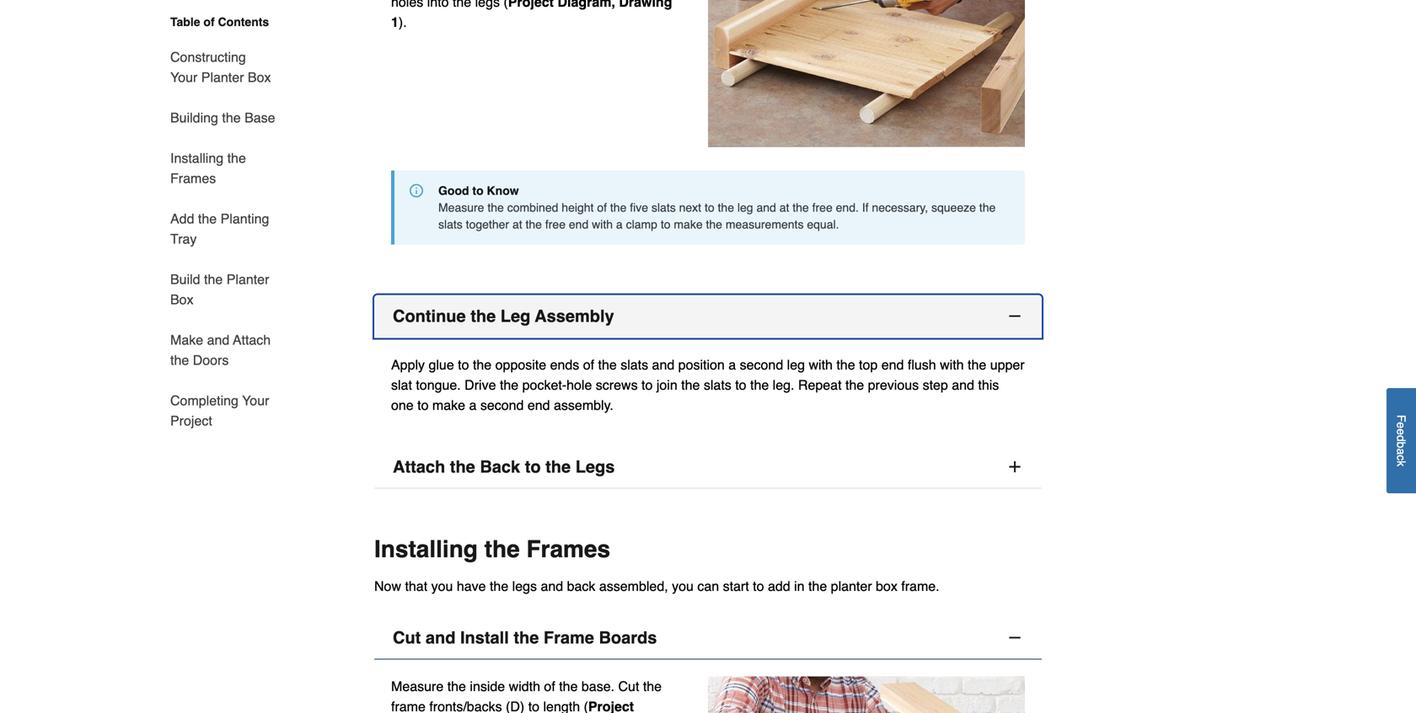 Task type: locate. For each thing, give the bounding box(es) containing it.
assemble the planter sides. image
[[708, 0, 1025, 147]]

0 vertical spatial box
[[248, 70, 271, 85]]

now
[[374, 579, 401, 595]]

1 vertical spatial planter
[[227, 272, 269, 287]]

e up the b
[[1395, 429, 1408, 436]]

at down combined
[[512, 218, 522, 231]]

project
[[508, 0, 554, 10], [170, 413, 212, 429]]

1 horizontal spatial box
[[248, 70, 271, 85]]

measure
[[438, 201, 484, 215], [391, 680, 444, 695]]

the left back
[[450, 458, 475, 477]]

make and attach the doors
[[170, 333, 271, 368]]

attach down build the planter box link
[[233, 333, 271, 348]]

a inside good to know measure the combined height of the five slats next to the leg and at the free end. if necessary, squeeze the slats together at the free end with a clamp to make the measurements equal.
[[616, 218, 623, 231]]

1 horizontal spatial second
[[740, 358, 783, 373]]

0 horizontal spatial attach
[[233, 333, 271, 348]]

of up length
[[544, 680, 555, 695]]

the left 'legs'
[[546, 458, 571, 477]]

1 vertical spatial leg
[[787, 358, 805, 373]]

0 vertical spatial end
[[569, 218, 589, 231]]

the up equal.
[[793, 201, 809, 215]]

f e e d b a c k button
[[1387, 389, 1416, 494]]

cut inside cut and install the frame boards button
[[393, 629, 421, 648]]

your for completing your project
[[242, 393, 269, 409]]

installing the frames up have
[[374, 537, 610, 564]]

slats right five
[[652, 201, 676, 215]]

0 horizontal spatial free
[[545, 218, 566, 231]]

0 vertical spatial cut
[[393, 629, 421, 648]]

cut right "base."
[[618, 680, 639, 695]]

1 vertical spatial box
[[170, 292, 194, 308]]

of
[[204, 15, 215, 29], [597, 201, 607, 215], [583, 358, 594, 373], [544, 680, 555, 695]]

free down height
[[545, 218, 566, 231]]

to right (d)
[[528, 700, 540, 714]]

0 vertical spatial planter
[[201, 70, 244, 85]]

installing the frames
[[170, 150, 246, 186], [374, 537, 610, 564]]

0 horizontal spatial cut
[[393, 629, 421, 648]]

f e e d b a c k
[[1395, 416, 1408, 467]]

the up length
[[559, 680, 578, 695]]

(d)
[[506, 700, 525, 714]]

1 horizontal spatial cut
[[618, 680, 639, 695]]

your inside 'constructing your planter box'
[[170, 70, 198, 85]]

make
[[674, 218, 703, 231], [432, 398, 465, 414]]

the left legs
[[490, 579, 508, 595]]

measure inside good to know measure the combined height of the five slats next to the leg and at the free end. if necessary, squeeze the slats together at the free end with a clamp to make the measurements equal.
[[438, 201, 484, 215]]

1 you from the left
[[431, 579, 453, 595]]

planter down constructing
[[201, 70, 244, 85]]

slats up screws
[[621, 358, 648, 373]]

and up measurements
[[757, 201, 776, 215]]

1 horizontal spatial you
[[672, 579, 694, 595]]

0 horizontal spatial you
[[431, 579, 453, 595]]

free
[[812, 201, 833, 215], [545, 218, 566, 231]]

0 horizontal spatial second
[[480, 398, 524, 414]]

to inside measure the inside width of the base. cut the frame fronts/backs (d) to length (
[[528, 700, 540, 714]]

frame.
[[901, 579, 940, 595]]

your inside completing your project
[[242, 393, 269, 409]]

a
[[616, 218, 623, 231], [729, 358, 736, 373], [469, 398, 477, 414], [1395, 449, 1408, 456]]

frames up back
[[526, 537, 610, 564]]

a left "clamp"
[[616, 218, 623, 231]]

project diagram, drawing 1
[[391, 0, 672, 30]]

0 vertical spatial installing the frames
[[170, 150, 246, 186]]

1 horizontal spatial attach
[[393, 458, 445, 477]]

planter
[[201, 70, 244, 85], [227, 272, 269, 287]]

e
[[1395, 423, 1408, 429], [1395, 429, 1408, 436]]

step
[[923, 378, 948, 393]]

1 horizontal spatial make
[[674, 218, 703, 231]]

installing up that
[[374, 537, 478, 564]]

the down top on the bottom of the page
[[845, 378, 864, 393]]

leg up measurements
[[737, 201, 753, 215]]

join
[[657, 378, 678, 393]]

your down constructing
[[170, 70, 198, 85]]

to right one
[[417, 398, 429, 414]]

that
[[405, 579, 428, 595]]

0 vertical spatial at
[[779, 201, 789, 215]]

in
[[794, 579, 805, 595]]

frames inside "installing the frames"
[[170, 171, 216, 186]]

installing the frames inside installing the frames link
[[170, 150, 246, 186]]

the left 'leg'
[[471, 307, 496, 326]]

box down the build on the top left of the page
[[170, 292, 194, 308]]

a up k
[[1395, 449, 1408, 456]]

assembly.
[[554, 398, 614, 414]]

make and attach the doors link
[[170, 320, 276, 381]]

planter for the
[[227, 272, 269, 287]]

box inside 'constructing your planter box'
[[248, 70, 271, 85]]

end up previous
[[882, 358, 904, 373]]

good to know measure the combined height of the five slats next to the leg and at the free end. if necessary, squeeze the slats together at the free end with a clamp to make the measurements equal.
[[438, 184, 996, 231]]

leg
[[737, 201, 753, 215], [787, 358, 805, 373]]

0 vertical spatial leg
[[737, 201, 753, 215]]

project left diagram,
[[508, 0, 554, 10]]

to left leg. at the bottom of the page
[[735, 378, 746, 393]]

back
[[567, 579, 595, 595]]

0 horizontal spatial at
[[512, 218, 522, 231]]

1 horizontal spatial project
[[508, 0, 554, 10]]

frames
[[170, 171, 216, 186], [526, 537, 610, 564]]

of up 'hole' in the left bottom of the page
[[583, 358, 594, 373]]

diagram,
[[558, 0, 615, 10]]

box for constructing your planter box
[[248, 70, 271, 85]]

end down height
[[569, 218, 589, 231]]

0 vertical spatial measure
[[438, 201, 484, 215]]

cut down that
[[393, 629, 421, 648]]

second down drive
[[480, 398, 524, 414]]

the up the this
[[968, 358, 986, 373]]

and left install
[[426, 629, 456, 648]]

installing down the building
[[170, 150, 224, 166]]

project down completing
[[170, 413, 212, 429]]

frames up add
[[170, 171, 216, 186]]

base.
[[582, 680, 615, 695]]

0 horizontal spatial frames
[[170, 171, 216, 186]]

make
[[170, 333, 203, 348]]

add
[[170, 211, 194, 227]]

at
[[779, 201, 789, 215], [512, 218, 522, 231]]

and
[[757, 201, 776, 215], [207, 333, 230, 348], [652, 358, 675, 373], [952, 378, 974, 393], [541, 579, 563, 595], [426, 629, 456, 648]]

you right that
[[431, 579, 453, 595]]

0 horizontal spatial box
[[170, 292, 194, 308]]

1 vertical spatial cut
[[618, 680, 639, 695]]

completing
[[170, 393, 238, 409]]

0 vertical spatial project
[[508, 0, 554, 10]]

and inside cut and install the frame boards button
[[426, 629, 456, 648]]

planter for your
[[201, 70, 244, 85]]

to right glue
[[458, 358, 469, 373]]

the
[[222, 110, 241, 126], [227, 150, 246, 166], [488, 201, 504, 215], [610, 201, 627, 215], [718, 201, 734, 215], [793, 201, 809, 215], [979, 201, 996, 215], [198, 211, 217, 227], [526, 218, 542, 231], [706, 218, 722, 231], [204, 272, 223, 287], [471, 307, 496, 326], [170, 353, 189, 368], [473, 358, 492, 373], [598, 358, 617, 373], [837, 358, 855, 373], [968, 358, 986, 373], [500, 378, 519, 393], [681, 378, 700, 393], [750, 378, 769, 393], [845, 378, 864, 393], [450, 458, 475, 477], [546, 458, 571, 477], [484, 537, 520, 564], [490, 579, 508, 595], [808, 579, 827, 595], [514, 629, 539, 648], [447, 680, 466, 695], [559, 680, 578, 695], [643, 680, 662, 695]]

1 vertical spatial measure
[[391, 680, 444, 695]]

your right completing
[[242, 393, 269, 409]]

b
[[1395, 442, 1408, 449]]

one
[[391, 398, 414, 414]]

0 horizontal spatial installing
[[170, 150, 224, 166]]

know
[[487, 184, 519, 198]]

hole
[[567, 378, 592, 393]]

e up d
[[1395, 423, 1408, 429]]

the up drive
[[473, 358, 492, 373]]

box inside build the planter box
[[170, 292, 194, 308]]

to inside 'button'
[[525, 458, 541, 477]]

now that you have the legs and back assembled, you can start to add in the planter box frame.
[[374, 579, 940, 595]]

0 horizontal spatial installing the frames
[[170, 150, 246, 186]]

of right height
[[597, 201, 607, 215]]

the right add
[[198, 211, 217, 227]]

build
[[170, 272, 200, 287]]

planting
[[221, 211, 269, 227]]

0 vertical spatial free
[[812, 201, 833, 215]]

of right table
[[204, 15, 215, 29]]

and right legs
[[541, 579, 563, 595]]

0 horizontal spatial with
[[592, 218, 613, 231]]

1 vertical spatial attach
[[393, 458, 445, 477]]

attach down one
[[393, 458, 445, 477]]

the inside add the planting tray
[[198, 211, 217, 227]]

attach
[[233, 333, 271, 348], [393, 458, 445, 477]]

0 vertical spatial attach
[[233, 333, 271, 348]]

d
[[1395, 436, 1408, 442]]

second up leg. at the bottom of the page
[[740, 358, 783, 373]]

0 horizontal spatial project
[[170, 413, 212, 429]]

0 vertical spatial your
[[170, 70, 198, 85]]

2 e from the top
[[1395, 429, 1408, 436]]

contents
[[218, 15, 269, 29]]

1 vertical spatial frames
[[526, 537, 610, 564]]

attach inside the make and attach the doors
[[233, 333, 271, 348]]

the right the build on the top left of the page
[[204, 272, 223, 287]]

you left can
[[672, 579, 694, 595]]

of inside apply glue to the opposite ends of the slats and position a second leg with the top end flush with the upper slat tongue. drive the pocket-hole screws to join the slats to the leg. repeat the previous step and this one to make a second end assembly.
[[583, 358, 594, 373]]

table of contents element
[[150, 13, 276, 432]]

make inside apply glue to the opposite ends of the slats and position a second leg with the top end flush with the upper slat tongue. drive the pocket-hole screws to join the slats to the leg. repeat the previous step and this one to make a second end assembly.
[[432, 398, 465, 414]]

the down make
[[170, 353, 189, 368]]

installing the frames down the building
[[170, 150, 246, 186]]

to right 'next'
[[705, 201, 715, 215]]

1 vertical spatial project
[[170, 413, 212, 429]]

the left leg. at the bottom of the page
[[750, 378, 769, 393]]

free up equal.
[[812, 201, 833, 215]]

repeat
[[798, 378, 842, 393]]

1 vertical spatial end
[[882, 358, 904, 373]]

0 vertical spatial make
[[674, 218, 703, 231]]

0 vertical spatial second
[[740, 358, 783, 373]]

upper
[[990, 358, 1025, 373]]

1 horizontal spatial leg
[[787, 358, 805, 373]]

1 horizontal spatial installing the frames
[[374, 537, 610, 564]]

measure inside measure the inside width of the base. cut the frame fronts/backs (d) to length (
[[391, 680, 444, 695]]

with down height
[[592, 218, 613, 231]]

make inside good to know measure the combined height of the five slats next to the leg and at the free end. if necessary, squeeze the slats together at the free end with a clamp to make the measurements equal.
[[674, 218, 703, 231]]

1 horizontal spatial your
[[242, 393, 269, 409]]

leg up leg. at the bottom of the page
[[787, 358, 805, 373]]

0 horizontal spatial make
[[432, 398, 465, 414]]

the down opposite
[[500, 378, 519, 393]]

0 horizontal spatial leg
[[737, 201, 753, 215]]

measure down 'good'
[[438, 201, 484, 215]]

apply glue to the opposite ends of the slats and position a second leg with the top end flush with the upper slat tongue. drive the pocket-hole screws to join the slats to the leg. repeat the previous step and this one to make a second end assembly.
[[391, 358, 1025, 414]]

box for build the planter box
[[170, 292, 194, 308]]

1 horizontal spatial free
[[812, 201, 833, 215]]

planter inside 'constructing your planter box'
[[201, 70, 244, 85]]

box up the base
[[248, 70, 271, 85]]

second
[[740, 358, 783, 373], [480, 398, 524, 414]]

at up measurements
[[779, 201, 789, 215]]

info image
[[410, 184, 423, 198]]

1 vertical spatial your
[[242, 393, 269, 409]]

a right position
[[729, 358, 736, 373]]

the left top on the bottom of the page
[[837, 358, 855, 373]]

leg inside good to know measure the combined height of the five slats next to the leg and at the free end. if necessary, squeeze the slats together at the free end with a clamp to make the measurements equal.
[[737, 201, 753, 215]]

minus image
[[1006, 308, 1023, 325]]

build the planter box
[[170, 272, 269, 308]]

planter inside build the planter box
[[227, 272, 269, 287]]

measure up frame
[[391, 680, 444, 695]]

0 vertical spatial installing
[[170, 150, 224, 166]]

with up step at the right
[[940, 358, 964, 373]]

end down pocket-
[[528, 398, 550, 414]]

make down tongue. at left bottom
[[432, 398, 465, 414]]

1 vertical spatial free
[[545, 218, 566, 231]]

the down building the base link
[[227, 150, 246, 166]]

1 vertical spatial installing
[[374, 537, 478, 564]]

2 you from the left
[[672, 579, 694, 595]]

1 vertical spatial make
[[432, 398, 465, 414]]

previous
[[868, 378, 919, 393]]

0 horizontal spatial your
[[170, 70, 198, 85]]

the inside build the planter box
[[204, 272, 223, 287]]

have
[[457, 579, 486, 595]]

1 vertical spatial second
[[480, 398, 524, 414]]

2 vertical spatial end
[[528, 398, 550, 414]]

building the base link
[[170, 98, 275, 138]]

1 horizontal spatial end
[[569, 218, 589, 231]]

0 vertical spatial frames
[[170, 171, 216, 186]]

planter down add the planting tray link
[[227, 272, 269, 287]]

with up repeat
[[809, 358, 833, 373]]

make down 'next'
[[674, 218, 703, 231]]

squeeze
[[931, 201, 976, 215]]

and up doors
[[207, 333, 230, 348]]

inside
[[470, 680, 505, 695]]

slats
[[652, 201, 676, 215], [438, 218, 463, 231], [621, 358, 648, 373], [704, 378, 731, 393]]

to left add
[[753, 579, 764, 595]]

your
[[170, 70, 198, 85], [242, 393, 269, 409]]

and up join
[[652, 358, 675, 373]]

to right back
[[525, 458, 541, 477]]



Task type: describe. For each thing, give the bounding box(es) containing it.
constructing
[[170, 49, 246, 65]]

and inside the make and attach the doors
[[207, 333, 230, 348]]

to left join
[[642, 378, 653, 393]]

measurements
[[726, 218, 804, 231]]

leg.
[[773, 378, 794, 393]]

assembled,
[[599, 579, 668, 595]]

height
[[562, 201, 594, 215]]

add the planting tray link
[[170, 199, 276, 260]]

table
[[170, 15, 200, 29]]

flush
[[908, 358, 936, 373]]

drawing
[[619, 0, 672, 10]]

fronts/backs
[[429, 700, 502, 714]]

position
[[678, 358, 725, 373]]

install
[[460, 629, 509, 648]]

the left measurements
[[706, 218, 722, 231]]

1 e from the top
[[1395, 423, 1408, 429]]

clamp
[[626, 218, 657, 231]]

installing inside "installing the frames"
[[170, 150, 224, 166]]

a down drive
[[469, 398, 477, 414]]

planter
[[831, 579, 872, 595]]

this
[[978, 378, 999, 393]]

1 horizontal spatial frames
[[526, 537, 610, 564]]

add
[[768, 579, 790, 595]]

back
[[480, 458, 520, 477]]

).
[[399, 15, 407, 30]]

2 horizontal spatial end
[[882, 358, 904, 373]]

the inside the make and attach the doors
[[170, 353, 189, 368]]

installing the frames link
[[170, 138, 276, 199]]

base
[[245, 110, 275, 126]]

the left the base
[[222, 110, 241, 126]]

completing your project link
[[170, 381, 276, 432]]

f
[[1395, 416, 1408, 423]]

legs
[[512, 579, 537, 595]]

frame
[[544, 629, 594, 648]]

plus image
[[1006, 459, 1023, 476]]

box
[[876, 579, 898, 595]]

(
[[584, 700, 588, 714]]

continue
[[393, 307, 466, 326]]

end inside good to know measure the combined height of the five slats next to the leg and at the free end. if necessary, squeeze the slats together at the free end with a clamp to make the measurements equal.
[[569, 218, 589, 231]]

the right in
[[808, 579, 827, 595]]

build the planter box link
[[170, 260, 276, 320]]

apply
[[391, 358, 425, 373]]

five
[[630, 201, 648, 215]]

ends
[[550, 358, 579, 373]]

constructing your planter box
[[170, 49, 271, 85]]

tongue.
[[416, 378, 461, 393]]

the right 'next'
[[718, 201, 734, 215]]

of inside measure the inside width of the base. cut the frame fronts/backs (d) to length (
[[544, 680, 555, 695]]

add the bottom brace of the planter. image
[[708, 677, 1025, 714]]

good
[[438, 184, 469, 198]]

end.
[[836, 201, 859, 215]]

opposite
[[495, 358, 546, 373]]

of inside good to know measure the combined height of the five slats next to the leg and at the free end. if necessary, squeeze the slats together at the free end with a clamp to make the measurements equal.
[[597, 201, 607, 215]]

continue the leg assembly button
[[374, 296, 1042, 339]]

1 horizontal spatial at
[[779, 201, 789, 215]]

leg inside apply glue to the opposite ends of the slats and position a second leg with the top end flush with the upper slat tongue. drive the pocket-hole screws to join the slats to the leg. repeat the previous step and this one to make a second end assembly.
[[787, 358, 805, 373]]

the up screws
[[598, 358, 617, 373]]

leg
[[501, 307, 530, 326]]

the down position
[[681, 378, 700, 393]]

building
[[170, 110, 218, 126]]

and inside good to know measure the combined height of the five slats next to the leg and at the free end. if necessary, squeeze the slats together at the free end with a clamp to make the measurements equal.
[[757, 201, 776, 215]]

the right install
[[514, 629, 539, 648]]

your for constructing your planter box
[[170, 70, 198, 85]]

to right 'good'
[[472, 184, 484, 198]]

together
[[466, 218, 509, 231]]

frame
[[391, 700, 426, 714]]

the right "base."
[[643, 680, 662, 695]]

if
[[862, 201, 869, 215]]

pocket-
[[522, 378, 567, 393]]

top
[[859, 358, 878, 373]]

length
[[543, 700, 580, 714]]

c
[[1395, 456, 1408, 461]]

1 horizontal spatial with
[[809, 358, 833, 373]]

doors
[[193, 353, 229, 368]]

the down know
[[488, 201, 504, 215]]

attach inside 'button'
[[393, 458, 445, 477]]

with inside good to know measure the combined height of the five slats next to the leg and at the free end. if necessary, squeeze the slats together at the free end with a clamp to make the measurements equal.
[[592, 218, 613, 231]]

1 horizontal spatial installing
[[374, 537, 478, 564]]

screws
[[596, 378, 638, 393]]

1
[[391, 15, 399, 30]]

k
[[1395, 461, 1408, 467]]

the up fronts/backs
[[447, 680, 466, 695]]

cut and install the frame boards button
[[374, 618, 1042, 661]]

legs
[[575, 458, 615, 477]]

project inside completing your project
[[170, 413, 212, 429]]

boards
[[599, 629, 657, 648]]

assembly
[[535, 307, 614, 326]]

attach the back to the legs button
[[374, 446, 1042, 489]]

a inside button
[[1395, 449, 1408, 456]]

tray
[[170, 231, 197, 247]]

slat
[[391, 378, 412, 393]]

slats down position
[[704, 378, 731, 393]]

the up legs
[[484, 537, 520, 564]]

the left five
[[610, 201, 627, 215]]

equal.
[[807, 218, 839, 231]]

table of contents
[[170, 15, 269, 29]]

combined
[[507, 201, 558, 215]]

0 horizontal spatial end
[[528, 398, 550, 414]]

next
[[679, 201, 701, 215]]

add the planting tray
[[170, 211, 269, 247]]

width
[[509, 680, 540, 695]]

the right squeeze
[[979, 201, 996, 215]]

measure the inside width of the base. cut the frame fronts/backs (d) to length (
[[391, 680, 662, 714]]

minus image
[[1006, 630, 1023, 647]]

the down combined
[[526, 218, 542, 231]]

drive
[[465, 378, 496, 393]]

completing your project
[[170, 393, 269, 429]]

and left the this
[[952, 378, 974, 393]]

attach the back to the legs
[[393, 458, 615, 477]]

slats down 'good'
[[438, 218, 463, 231]]

glue
[[429, 358, 454, 373]]

building the base
[[170, 110, 275, 126]]

continue the leg assembly
[[393, 307, 614, 326]]

constructing your planter box link
[[170, 37, 276, 98]]

cut inside measure the inside width of the base. cut the frame fronts/backs (d) to length (
[[618, 680, 639, 695]]

2 horizontal spatial with
[[940, 358, 964, 373]]

to right "clamp"
[[661, 218, 671, 231]]

1 vertical spatial installing the frames
[[374, 537, 610, 564]]

1 vertical spatial at
[[512, 218, 522, 231]]

project inside the 'project diagram, drawing 1'
[[508, 0, 554, 10]]



Task type: vqa. For each thing, say whether or not it's contained in the screenshot.
10th ) from the bottom of the page
no



